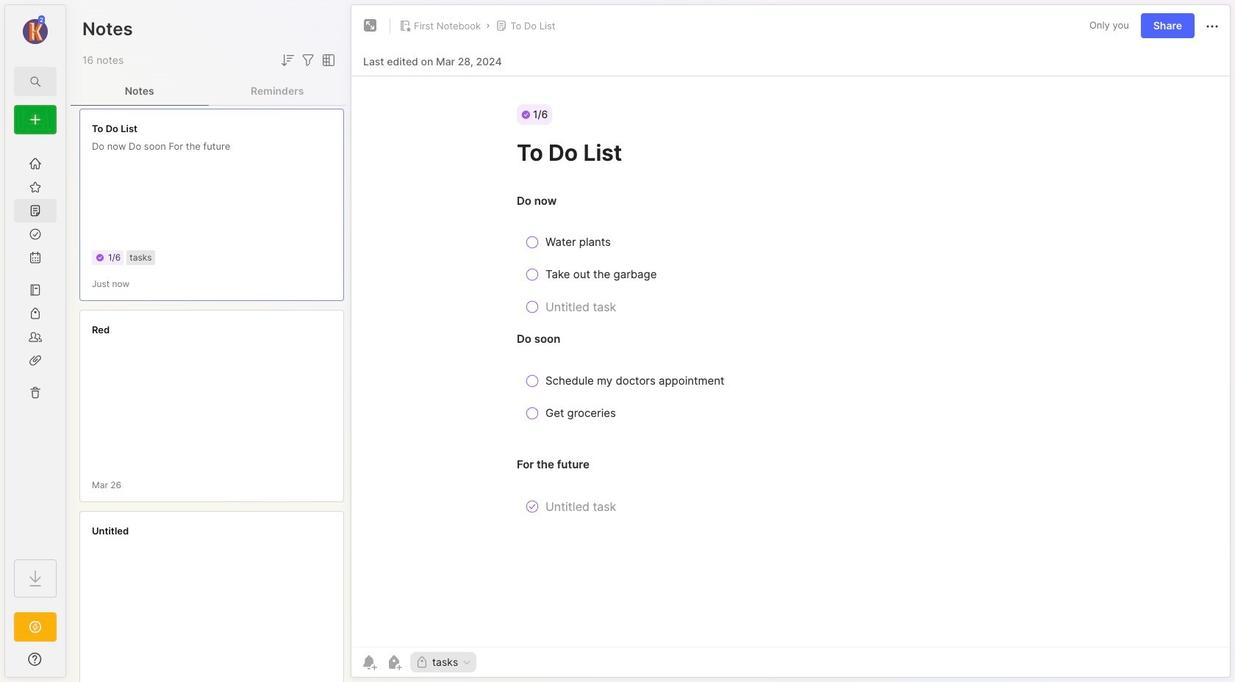 Task type: vqa. For each thing, say whether or not it's contained in the screenshot.
6 minutes ago's ONLY YOU
no



Task type: locate. For each thing, give the bounding box(es) containing it.
add filters image
[[299, 51, 317, 69]]

Account field
[[5, 14, 65, 46]]

add a reminder image
[[360, 654, 378, 672]]

more actions image
[[1203, 18, 1221, 35]]

WHAT'S NEW field
[[5, 648, 65, 672]]

tab list
[[71, 76, 346, 106]]

edit search image
[[26, 73, 44, 90]]

tree
[[5, 143, 65, 547]]

Sort options field
[[279, 51, 296, 69]]



Task type: describe. For each thing, give the bounding box(es) containing it.
Add filters field
[[299, 51, 317, 69]]

View options field
[[317, 51, 337, 69]]

note window element
[[351, 4, 1231, 682]]

tasks Tag actions field
[[458, 658, 472, 668]]

upgrade image
[[26, 619, 44, 637]]

tree inside main element
[[5, 143, 65, 547]]

click to expand image
[[64, 656, 75, 673]]

main element
[[0, 0, 71, 683]]

home image
[[28, 157, 43, 171]]

More actions field
[[1203, 16, 1221, 35]]

Note Editor text field
[[351, 76, 1230, 648]]

add tag image
[[385, 654, 403, 672]]

expand note image
[[362, 17, 379, 35]]



